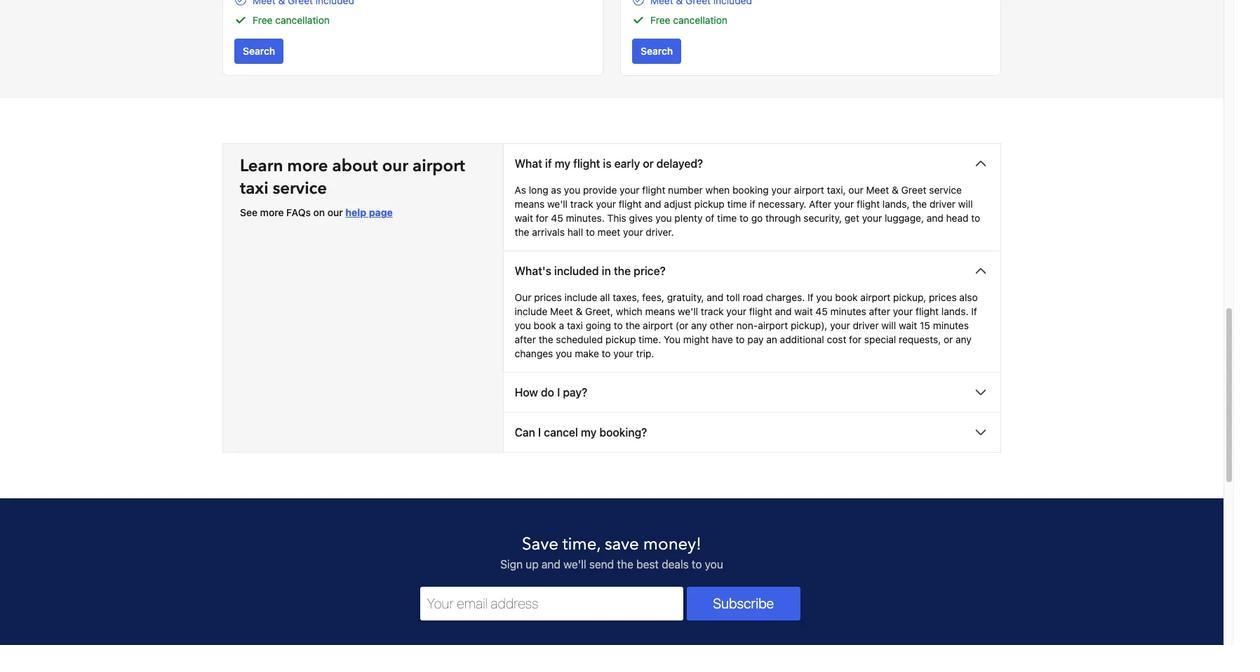 Task type: vqa. For each thing, say whether or not it's contained in the screenshot.
topmost "/"
no



Task type: locate. For each thing, give the bounding box(es) containing it.
0 horizontal spatial search
[[243, 45, 275, 57]]

if
[[808, 292, 814, 304], [972, 306, 978, 318]]

driver up "head"
[[930, 198, 956, 210]]

driver inside as long as you provide your flight number when booking your airport taxi, our meet & greet service means we'll track your flight and adjust pickup time if necessary. after your flight lands, the driver will wait for 45 minutes. this gives you plenty of time to go through security, get your luggage, and head to the arrivals hall to meet your driver.
[[930, 198, 956, 210]]

means inside as long as you provide your flight number when booking your airport taxi, our meet & greet service means we'll track your flight and adjust pickup time if necessary. after your flight lands, the driver will wait for 45 minutes. this gives you plenty of time to go through security, get your luggage, and head to the arrivals hall to meet your driver.
[[515, 198, 545, 210]]

will
[[959, 198, 973, 210], [882, 320, 896, 332]]

0 horizontal spatial prices
[[534, 292, 562, 304]]

to inside save time, save money! sign up and we'll send the best deals to you
[[692, 558, 702, 571]]

1 vertical spatial will
[[882, 320, 896, 332]]

driver.
[[646, 226, 674, 238]]

our
[[515, 292, 532, 304]]

what's included in the price? button
[[504, 252, 1001, 291]]

and
[[645, 198, 662, 210], [927, 212, 944, 224], [707, 292, 724, 304], [775, 306, 792, 318], [542, 558, 561, 571]]

1 horizontal spatial search button
[[632, 39, 682, 64]]

you
[[564, 184, 581, 196], [656, 212, 672, 224], [817, 292, 833, 304], [515, 320, 531, 332], [556, 348, 572, 360], [705, 558, 724, 571]]

more
[[287, 155, 328, 178], [260, 207, 284, 219]]

1 vertical spatial track
[[701, 306, 724, 318]]

my inside dropdown button
[[555, 158, 571, 170]]

track inside "our prices include all taxes, fees, gratuity, and toll road charges. if you book airport pickup, prices also include meet & greet, which means we'll track your flight and wait 45 minutes after your flight lands. if you book a taxi going to the airport (or any other non-airport pickup), your driver will wait 15 minutes after the scheduled pickup time. you might have to pay an additional cost for special requests, or any changes you make to your trip."
[[701, 306, 724, 318]]

1 vertical spatial taxi
[[567, 320, 583, 332]]

greet
[[902, 184, 927, 196]]

means down long
[[515, 198, 545, 210]]

0 horizontal spatial meet
[[550, 306, 573, 318]]

0 vertical spatial include
[[565, 292, 598, 304]]

1 horizontal spatial cancellation
[[673, 14, 728, 26]]

1 horizontal spatial track
[[701, 306, 724, 318]]

long
[[529, 184, 549, 196]]

flight up adjust
[[643, 184, 666, 196]]

we'll inside save time, save money! sign up and we'll send the best deals to you
[[564, 558, 587, 571]]

1 vertical spatial after
[[515, 334, 536, 346]]

& left greet,
[[576, 306, 583, 318]]

0 vertical spatial &
[[892, 184, 899, 196]]

0 vertical spatial my
[[555, 158, 571, 170]]

we'll down gratuity,
[[678, 306, 698, 318]]

taxi up see
[[240, 177, 269, 200]]

your right get
[[862, 212, 882, 224]]

1 vertical spatial our
[[849, 184, 864, 196]]

1 vertical spatial more
[[260, 207, 284, 219]]

0 horizontal spatial or
[[643, 158, 654, 170]]

0 vertical spatial wait
[[515, 212, 533, 224]]

is
[[603, 158, 612, 170]]

i right can
[[538, 426, 541, 439]]

1 vertical spatial time
[[717, 212, 737, 224]]

meet up a
[[550, 306, 573, 318]]

1 vertical spatial for
[[849, 334, 862, 346]]

0 horizontal spatial if
[[808, 292, 814, 304]]

1 search from the left
[[243, 45, 275, 57]]

pay
[[748, 334, 764, 346]]

free cancellation
[[253, 14, 330, 26], [651, 14, 728, 26]]

include
[[565, 292, 598, 304], [515, 306, 548, 318]]

45
[[551, 212, 563, 224], [816, 306, 828, 318]]

1 horizontal spatial minutes
[[933, 320, 969, 332]]

0 horizontal spatial any
[[691, 320, 707, 332]]

all
[[600, 292, 610, 304]]

0 vertical spatial for
[[536, 212, 549, 224]]

0 vertical spatial driver
[[930, 198, 956, 210]]

get
[[845, 212, 860, 224]]

service up "head"
[[930, 184, 962, 196]]

0 horizontal spatial track
[[571, 198, 594, 210]]

& inside "our prices include all taxes, fees, gratuity, and toll road charges. if you book airport pickup, prices also include meet & greet, which means we'll track your flight and wait 45 minutes after your flight lands. if you book a taxi going to the airport (or any other non-airport pickup), your driver will wait 15 minutes after the scheduled pickup time. you might have to pay an additional cost for special requests, or any changes you make to your trip."
[[576, 306, 583, 318]]

1 horizontal spatial wait
[[795, 306, 813, 318]]

0 horizontal spatial taxi
[[240, 177, 269, 200]]

airport
[[413, 155, 465, 178], [794, 184, 825, 196], [861, 292, 891, 304], [643, 320, 673, 332], [758, 320, 788, 332]]

through
[[766, 212, 801, 224]]

if down also
[[972, 306, 978, 318]]

1 free from the left
[[253, 14, 273, 26]]

taxes,
[[613, 292, 640, 304]]

free
[[253, 14, 273, 26], [651, 14, 671, 26]]

you down our
[[515, 320, 531, 332]]

my up as
[[555, 158, 571, 170]]

1 horizontal spatial &
[[892, 184, 899, 196]]

1 horizontal spatial service
[[930, 184, 962, 196]]

1 horizontal spatial my
[[581, 426, 597, 439]]

include down our
[[515, 306, 548, 318]]

search
[[243, 45, 275, 57], [641, 45, 673, 57]]

1 horizontal spatial our
[[382, 155, 409, 178]]

search for first search button
[[243, 45, 275, 57]]

i right do
[[557, 386, 560, 399]]

you
[[664, 334, 681, 346]]

pickup,
[[894, 292, 927, 304]]

1 vertical spatial or
[[944, 334, 953, 346]]

our right on
[[328, 207, 343, 219]]

0 horizontal spatial i
[[538, 426, 541, 439]]

1 vertical spatial means
[[645, 306, 675, 318]]

1 vertical spatial i
[[538, 426, 541, 439]]

adjust
[[664, 198, 692, 210]]

or
[[643, 158, 654, 170], [944, 334, 953, 346]]

0 horizontal spatial book
[[534, 320, 557, 332]]

will inside as long as you provide your flight number when booking your airport taxi, our meet & greet service means we'll track your flight and adjust pickup time if necessary. after your flight lands, the driver will wait for 45 minutes. this gives you plenty of time to go through security, get your luggage, and head to the arrivals hall to meet your driver.
[[959, 198, 973, 210]]

0 horizontal spatial free
[[253, 14, 273, 26]]

1 vertical spatial if
[[750, 198, 756, 210]]

my
[[555, 158, 571, 170], [581, 426, 597, 439]]

wait inside as long as you provide your flight number when booking your airport taxi, our meet & greet service means we'll track your flight and adjust pickup time if necessary. after your flight lands, the driver will wait for 45 minutes. this gives you plenty of time to go through security, get your luggage, and head to the arrivals hall to meet your driver.
[[515, 212, 533, 224]]

include up greet,
[[565, 292, 598, 304]]

1 vertical spatial book
[[534, 320, 557, 332]]

to right deals
[[692, 558, 702, 571]]

to
[[740, 212, 749, 224], [972, 212, 981, 224], [586, 226, 595, 238], [614, 320, 623, 332], [736, 334, 745, 346], [602, 348, 611, 360], [692, 558, 702, 571]]

1 horizontal spatial driver
[[930, 198, 956, 210]]

pickup down the going
[[606, 334, 636, 346]]

my right cancel
[[581, 426, 597, 439]]

if right the what
[[545, 158, 552, 170]]

if down "booking"
[[750, 198, 756, 210]]

1 horizontal spatial meet
[[867, 184, 890, 196]]

1 vertical spatial &
[[576, 306, 583, 318]]

1 horizontal spatial search
[[641, 45, 673, 57]]

0 vertical spatial track
[[571, 198, 594, 210]]

changes
[[515, 348, 553, 360]]

wait up "arrivals"
[[515, 212, 533, 224]]

or inside dropdown button
[[643, 158, 654, 170]]

book left a
[[534, 320, 557, 332]]

early
[[615, 158, 640, 170]]

1 vertical spatial pickup
[[606, 334, 636, 346]]

0 horizontal spatial service
[[273, 177, 327, 200]]

0 vertical spatial more
[[287, 155, 328, 178]]

service up faqs
[[273, 177, 327, 200]]

2 prices from the left
[[929, 292, 957, 304]]

1 horizontal spatial 45
[[816, 306, 828, 318]]

0 horizontal spatial more
[[260, 207, 284, 219]]

send
[[590, 558, 614, 571]]

0 horizontal spatial driver
[[853, 320, 879, 332]]

to left 'go'
[[740, 212, 749, 224]]

track
[[571, 198, 594, 210], [701, 306, 724, 318]]

special
[[865, 334, 897, 346]]

1 vertical spatial my
[[581, 426, 597, 439]]

time
[[728, 198, 747, 210], [717, 212, 737, 224]]

1 horizontal spatial or
[[944, 334, 953, 346]]

prices up lands.
[[929, 292, 957, 304]]

1 horizontal spatial free cancellation
[[651, 14, 728, 26]]

the inside dropdown button
[[614, 265, 631, 278]]

any up the might
[[691, 320, 707, 332]]

plenty
[[675, 212, 703, 224]]

cancellation for first search button
[[275, 14, 330, 26]]

0 horizontal spatial our
[[328, 207, 343, 219]]

i
[[557, 386, 560, 399], [538, 426, 541, 439]]

0 vertical spatial if
[[808, 292, 814, 304]]

pay?
[[563, 386, 588, 399]]

cancellation
[[275, 14, 330, 26], [673, 14, 728, 26]]

minutes up cost
[[831, 306, 867, 318]]

& up the lands,
[[892, 184, 899, 196]]

cancel
[[544, 426, 578, 439]]

2 free cancellation from the left
[[651, 14, 728, 26]]

1 horizontal spatial pickup
[[695, 198, 725, 210]]

the right in
[[614, 265, 631, 278]]

if right charges.
[[808, 292, 814, 304]]

if inside as long as you provide your flight number when booking your airport taxi, our meet & greet service means we'll track your flight and adjust pickup time if necessary. after your flight lands, the driver will wait for 45 minutes. this gives you plenty of time to go through security, get your luggage, and head to the arrivals hall to meet your driver.
[[750, 198, 756, 210]]

taxi right a
[[567, 320, 583, 332]]

or right early
[[643, 158, 654, 170]]

2 horizontal spatial our
[[849, 184, 864, 196]]

will up "head"
[[959, 198, 973, 210]]

0 horizontal spatial &
[[576, 306, 583, 318]]

1 horizontal spatial after
[[869, 306, 891, 318]]

your left trip. in the right of the page
[[614, 348, 634, 360]]

1 vertical spatial include
[[515, 306, 548, 318]]

1 horizontal spatial taxi
[[567, 320, 583, 332]]

if inside dropdown button
[[545, 158, 552, 170]]

necessary.
[[758, 198, 807, 210]]

0 horizontal spatial after
[[515, 334, 536, 346]]

prices right our
[[534, 292, 562, 304]]

learn
[[240, 155, 283, 178]]

0 vertical spatial means
[[515, 198, 545, 210]]

1 horizontal spatial for
[[849, 334, 862, 346]]

1 horizontal spatial book
[[836, 292, 858, 304]]

0 horizontal spatial will
[[882, 320, 896, 332]]

0 horizontal spatial minutes
[[831, 306, 867, 318]]

after up "changes"
[[515, 334, 536, 346]]

0 vertical spatial 45
[[551, 212, 563, 224]]

for inside as long as you provide your flight number when booking your airport taxi, our meet & greet service means we'll track your flight and adjust pickup time if necessary. after your flight lands, the driver will wait for 45 minutes. this gives you plenty of time to go through security, get your luggage, and head to the arrivals hall to meet your driver.
[[536, 212, 549, 224]]

after
[[869, 306, 891, 318], [515, 334, 536, 346]]

any down lands.
[[956, 334, 972, 346]]

minutes down lands.
[[933, 320, 969, 332]]

means down "fees,"
[[645, 306, 675, 318]]

we'll down 'time,'
[[564, 558, 587, 571]]

track up other
[[701, 306, 724, 318]]

service inside as long as you provide your flight number when booking your airport taxi, our meet & greet service means we'll track your flight and adjust pickup time if necessary. after your flight lands, the driver will wait for 45 minutes. this gives you plenty of time to go through security, get your luggage, and head to the arrivals hall to meet your driver.
[[930, 184, 962, 196]]

1 prices from the left
[[534, 292, 562, 304]]

the
[[913, 198, 927, 210], [515, 226, 530, 238], [614, 265, 631, 278], [626, 320, 640, 332], [539, 334, 554, 346], [617, 558, 634, 571]]

make
[[575, 348, 599, 360]]

wait up the pickup),
[[795, 306, 813, 318]]

1 horizontal spatial free
[[651, 14, 671, 26]]

as
[[515, 184, 526, 196]]

will up special
[[882, 320, 896, 332]]

0 vertical spatial will
[[959, 198, 973, 210]]

arrivals
[[532, 226, 565, 238]]

what if my flight is early or delayed?
[[515, 158, 703, 170]]

search for second search button from the left
[[641, 45, 673, 57]]

fees,
[[643, 292, 665, 304]]

book up cost
[[836, 292, 858, 304]]

45 inside as long as you provide your flight number when booking your airport taxi, our meet & greet service means we'll track your flight and adjust pickup time if necessary. after your flight lands, the driver will wait for 45 minutes. this gives you plenty of time to go through security, get your luggage, and head to the arrivals hall to meet your driver.
[[551, 212, 563, 224]]

or right requests,
[[944, 334, 953, 346]]

our right about
[[382, 155, 409, 178]]

how
[[515, 386, 538, 399]]

after up special
[[869, 306, 891, 318]]

1 horizontal spatial will
[[959, 198, 973, 210]]

can i cancel my booking?
[[515, 426, 647, 439]]

2 search from the left
[[641, 45, 673, 57]]

1 vertical spatial if
[[972, 306, 978, 318]]

0 vertical spatial taxi
[[240, 177, 269, 200]]

0 horizontal spatial cancellation
[[275, 14, 330, 26]]

luggage,
[[885, 212, 924, 224]]

meet
[[867, 184, 890, 196], [550, 306, 573, 318]]

we'll down as
[[548, 198, 568, 210]]

you inside save time, save money! sign up and we'll send the best deals to you
[[705, 558, 724, 571]]

your down the pickup,
[[893, 306, 913, 318]]

1 horizontal spatial if
[[750, 198, 756, 210]]

airport inside as long as you provide your flight number when booking your airport taxi, our meet & greet service means we'll track your flight and adjust pickup time if necessary. after your flight lands, the driver will wait for 45 minutes. this gives you plenty of time to go through security, get your luggage, and head to the arrivals hall to meet your driver.
[[794, 184, 825, 196]]

1 horizontal spatial if
[[972, 306, 978, 318]]

more right learn
[[287, 155, 328, 178]]

1 vertical spatial driver
[[853, 320, 879, 332]]

price?
[[634, 265, 666, 278]]

flight up gives
[[619, 198, 642, 210]]

2 cancellation from the left
[[673, 14, 728, 26]]

0 vertical spatial meet
[[867, 184, 890, 196]]

search button
[[234, 39, 284, 64], [632, 39, 682, 64]]

1 cancellation from the left
[[275, 14, 330, 26]]

your down taxi,
[[834, 198, 854, 210]]

what's included in the price? element
[[504, 291, 1001, 372]]

flight inside dropdown button
[[573, 158, 600, 170]]

0 horizontal spatial if
[[545, 158, 552, 170]]

0 horizontal spatial my
[[555, 158, 571, 170]]

you right deals
[[705, 558, 724, 571]]

0 horizontal spatial search button
[[234, 39, 284, 64]]

time down "booking"
[[728, 198, 747, 210]]

2 vertical spatial wait
[[899, 320, 918, 332]]

1 vertical spatial minutes
[[933, 320, 969, 332]]

0 horizontal spatial means
[[515, 198, 545, 210]]

requests,
[[899, 334, 941, 346]]

1 horizontal spatial any
[[956, 334, 972, 346]]

wait left 15
[[899, 320, 918, 332]]

time.
[[639, 334, 661, 346]]

45 up "arrivals"
[[551, 212, 563, 224]]

0 vertical spatial our
[[382, 155, 409, 178]]

1 vertical spatial meet
[[550, 306, 573, 318]]

track up minutes.
[[571, 198, 594, 210]]

time right of
[[717, 212, 737, 224]]

flight left is
[[573, 158, 600, 170]]

faqs
[[287, 207, 311, 219]]

for inside "our prices include all taxes, fees, gratuity, and toll road charges. if you book airport pickup, prices also include meet & greet, which means we'll track your flight and wait 45 minutes after your flight lands. if you book a taxi going to the airport (or any other non-airport pickup), your driver will wait 15 minutes after the scheduled pickup time. you might have to pay an additional cost for special requests, or any changes you make to your trip."
[[849, 334, 862, 346]]

pickup up of
[[695, 198, 725, 210]]

driver up special
[[853, 320, 879, 332]]

meet up the lands,
[[867, 184, 890, 196]]

gives
[[629, 212, 653, 224]]

charges.
[[766, 292, 805, 304]]

you down scheduled
[[556, 348, 572, 360]]

a
[[559, 320, 564, 332]]

your up 'necessary.'
[[772, 184, 792, 196]]

more right see
[[260, 207, 284, 219]]

delayed?
[[657, 158, 703, 170]]

if
[[545, 158, 552, 170], [750, 198, 756, 210]]

taxi inside "our prices include all taxes, fees, gratuity, and toll road charges. if you book airport pickup, prices also include meet & greet, which means we'll track your flight and wait 45 minutes after your flight lands. if you book a taxi going to the airport (or any other non-airport pickup), your driver will wait 15 minutes after the scheduled pickup time. you might have to pay an additional cost for special requests, or any changes you make to your trip."
[[567, 320, 583, 332]]

2 vertical spatial we'll
[[564, 558, 587, 571]]

taxi
[[240, 177, 269, 200], [567, 320, 583, 332]]

45 up the pickup),
[[816, 306, 828, 318]]

for right cost
[[849, 334, 862, 346]]

1 horizontal spatial i
[[557, 386, 560, 399]]

minutes
[[831, 306, 867, 318], [933, 320, 969, 332]]

our right taxi,
[[849, 184, 864, 196]]

security,
[[804, 212, 842, 224]]

(or
[[676, 320, 689, 332]]

for
[[536, 212, 549, 224], [849, 334, 862, 346]]

0 vertical spatial pickup
[[695, 198, 725, 210]]

means
[[515, 198, 545, 210], [645, 306, 675, 318]]

the down save
[[617, 558, 634, 571]]

for up "arrivals"
[[536, 212, 549, 224]]

we'll inside as long as you provide your flight number when booking your airport taxi, our meet & greet service means we'll track your flight and adjust pickup time if necessary. after your flight lands, the driver will wait for 45 minutes. this gives you plenty of time to go through security, get your luggage, and head to the arrivals hall to meet your driver.
[[548, 198, 568, 210]]

and right "up"
[[542, 558, 561, 571]]



Task type: describe. For each thing, give the bounding box(es) containing it.
the left "arrivals"
[[515, 226, 530, 238]]

in
[[602, 265, 611, 278]]

going
[[586, 320, 611, 332]]

road
[[743, 292, 764, 304]]

might
[[684, 334, 709, 346]]

subscribe
[[713, 596, 774, 612]]

or inside "our prices include all taxes, fees, gratuity, and toll road charges. if you book airport pickup, prices also include meet & greet, which means we'll track your flight and wait 45 minutes after your flight lands. if you book a taxi going to the airport (or any other non-airport pickup), your driver will wait 15 minutes after the scheduled pickup time. you might have to pay an additional cost for special requests, or any changes you make to your trip."
[[944, 334, 953, 346]]

do
[[541, 386, 555, 399]]

see
[[240, 207, 258, 219]]

go
[[752, 212, 763, 224]]

0 vertical spatial any
[[691, 320, 707, 332]]

our prices include all taxes, fees, gratuity, and toll road charges. if you book airport pickup, prices also include meet & greet, which means we'll track your flight and wait 45 minutes after your flight lands. if you book a taxi going to the airport (or any other non-airport pickup), your driver will wait 15 minutes after the scheduled pickup time. you might have to pay an additional cost for special requests, or any changes you make to your trip.
[[515, 292, 978, 360]]

we'll inside "our prices include all taxes, fees, gratuity, and toll road charges. if you book airport pickup, prices also include meet & greet, which means we'll track your flight and wait 45 minutes after your flight lands. if you book a taxi going to the airport (or any other non-airport pickup), your driver will wait 15 minutes after the scheduled pickup time. you might have to pay an additional cost for special requests, or any changes you make to your trip."
[[678, 306, 698, 318]]

you up driver.
[[656, 212, 672, 224]]

greet,
[[586, 306, 614, 318]]

what's
[[515, 265, 552, 278]]

minutes.
[[566, 212, 605, 224]]

means inside "our prices include all taxes, fees, gratuity, and toll road charges. if you book airport pickup, prices also include meet & greet, which means we'll track your flight and wait 45 minutes after your flight lands. if you book a taxi going to the airport (or any other non-airport pickup), your driver will wait 15 minutes after the scheduled pickup time. you might have to pay an additional cost for special requests, or any changes you make to your trip."
[[645, 306, 675, 318]]

flight down road
[[749, 306, 773, 318]]

0 vertical spatial after
[[869, 306, 891, 318]]

taxi,
[[827, 184, 846, 196]]

to down minutes.
[[586, 226, 595, 238]]

toll
[[727, 292, 740, 304]]

0 vertical spatial book
[[836, 292, 858, 304]]

non-
[[737, 320, 758, 332]]

flight up 15
[[916, 306, 939, 318]]

meet inside as long as you provide your flight number when booking your airport taxi, our meet & greet service means we'll track your flight and adjust pickup time if necessary. after your flight lands, the driver will wait for 45 minutes. this gives you plenty of time to go through security, get your luggage, and head to the arrivals hall to meet your driver.
[[867, 184, 890, 196]]

on
[[313, 207, 325, 219]]

what's included in the price?
[[515, 265, 666, 278]]

can i cancel my booking? button
[[504, 413, 1001, 452]]

taxi inside learn more about our airport taxi service see more faqs on our help page
[[240, 177, 269, 200]]

when
[[706, 184, 730, 196]]

and down charges.
[[775, 306, 792, 318]]

0 vertical spatial minutes
[[831, 306, 867, 318]]

2 horizontal spatial wait
[[899, 320, 918, 332]]

i inside dropdown button
[[557, 386, 560, 399]]

booking
[[733, 184, 769, 196]]

scheduled
[[556, 334, 603, 346]]

& inside as long as you provide your flight number when booking your airport taxi, our meet & greet service means we'll track your flight and adjust pickup time if necessary. after your flight lands, the driver will wait for 45 minutes. this gives you plenty of time to go through security, get your luggage, and head to the arrivals hall to meet your driver.
[[892, 184, 899, 196]]

time,
[[563, 533, 601, 556]]

your down toll
[[727, 306, 747, 318]]

2 free from the left
[[651, 14, 671, 26]]

included
[[555, 265, 599, 278]]

up
[[526, 558, 539, 571]]

of
[[706, 212, 715, 224]]

your down gives
[[623, 226, 643, 238]]

sign
[[501, 558, 523, 571]]

my inside 'dropdown button'
[[581, 426, 597, 439]]

head
[[947, 212, 969, 224]]

hall
[[568, 226, 583, 238]]

to left pay
[[736, 334, 745, 346]]

best
[[637, 558, 659, 571]]

track inside as long as you provide your flight number when booking your airport taxi, our meet & greet service means we'll track your flight and adjust pickup time if necessary. after your flight lands, the driver will wait for 45 minutes. this gives you plenty of time to go through security, get your luggage, and head to the arrivals hall to meet your driver.
[[571, 198, 594, 210]]

45 inside "our prices include all taxes, fees, gratuity, and toll road charges. if you book airport pickup, prices also include meet & greet, which means we'll track your flight and wait 45 minutes after your flight lands. if you book a taxi going to the airport (or any other non-airport pickup), your driver will wait 15 minutes after the scheduled pickup time. you might have to pay an additional cost for special requests, or any changes you make to your trip."
[[816, 306, 828, 318]]

your up cost
[[831, 320, 851, 332]]

about
[[332, 155, 378, 178]]

help
[[346, 207, 367, 219]]

and left toll
[[707, 292, 724, 304]]

the down which
[[626, 320, 640, 332]]

trip.
[[636, 348, 654, 360]]

an
[[767, 334, 778, 346]]

your down provide
[[596, 198, 616, 210]]

our inside as long as you provide your flight number when booking your airport taxi, our meet & greet service means we'll track your flight and adjust pickup time if necessary. after your flight lands, the driver will wait for 45 minutes. this gives you plenty of time to go through security, get your luggage, and head to the arrivals hall to meet your driver.
[[849, 184, 864, 196]]

2 search button from the left
[[632, 39, 682, 64]]

1 horizontal spatial include
[[565, 292, 598, 304]]

service inside learn more about our airport taxi service see more faqs on our help page
[[273, 177, 327, 200]]

will inside "our prices include all taxes, fees, gratuity, and toll road charges. if you book airport pickup, prices also include meet & greet, which means we'll track your flight and wait 45 minutes after your flight lands. if you book a taxi going to the airport (or any other non-airport pickup), your driver will wait 15 minutes after the scheduled pickup time. you might have to pay an additional cost for special requests, or any changes you make to your trip."
[[882, 320, 896, 332]]

deals
[[662, 558, 689, 571]]

pickup inside "our prices include all taxes, fees, gratuity, and toll road charges. if you book airport pickup, prices also include meet & greet, which means we'll track your flight and wait 45 minutes after your flight lands. if you book a taxi going to the airport (or any other non-airport pickup), your driver will wait 15 minutes after the scheduled pickup time. you might have to pay an additional cost for special requests, or any changes you make to your trip."
[[606, 334, 636, 346]]

save
[[522, 533, 559, 556]]

booking?
[[600, 426, 647, 439]]

driver inside "our prices include all taxes, fees, gratuity, and toll road charges. if you book airport pickup, prices also include meet & greet, which means we'll track your flight and wait 45 minutes after your flight lands. if you book a taxi going to the airport (or any other non-airport pickup), your driver will wait 15 minutes after the scheduled pickup time. you might have to pay an additional cost for special requests, or any changes you make to your trip."
[[853, 320, 879, 332]]

1 vertical spatial wait
[[795, 306, 813, 318]]

meet
[[598, 226, 621, 238]]

pickup),
[[791, 320, 828, 332]]

you up the pickup),
[[817, 292, 833, 304]]

0 horizontal spatial include
[[515, 306, 548, 318]]

save
[[605, 533, 639, 556]]

pickup inside as long as you provide your flight number when booking your airport taxi, our meet & greet service means we'll track your flight and adjust pickup time if necessary. after your flight lands, the driver will wait for 45 minutes. this gives you plenty of time to go through security, get your luggage, and head to the arrivals hall to meet your driver.
[[695, 198, 725, 210]]

1 horizontal spatial more
[[287, 155, 328, 178]]

and up gives
[[645, 198, 662, 210]]

additional
[[780, 334, 825, 346]]

cost
[[827, 334, 847, 346]]

subscribe button
[[687, 587, 801, 621]]

the up "changes"
[[539, 334, 554, 346]]

the inside save time, save money! sign up and we'll send the best deals to you
[[617, 558, 634, 571]]

gratuity,
[[667, 292, 704, 304]]

what
[[515, 158, 543, 170]]

your down early
[[620, 184, 640, 196]]

and inside save time, save money! sign up and we'll send the best deals to you
[[542, 558, 561, 571]]

to down which
[[614, 320, 623, 332]]

2 vertical spatial our
[[328, 207, 343, 219]]

which
[[616, 306, 643, 318]]

page
[[369, 207, 393, 219]]

meet inside "our prices include all taxes, fees, gratuity, and toll road charges. if you book airport pickup, prices also include meet & greet, which means we'll track your flight and wait 45 minutes after your flight lands. if you book a taxi going to the airport (or any other non-airport pickup), your driver will wait 15 minutes after the scheduled pickup time. you might have to pay an additional cost for special requests, or any changes you make to your trip."
[[550, 306, 573, 318]]

what if my flight is early or delayed? button
[[504, 144, 1001, 184]]

15
[[920, 320, 931, 332]]

also
[[960, 292, 978, 304]]

number
[[668, 184, 703, 196]]

lands.
[[942, 306, 969, 318]]

as
[[551, 184, 562, 196]]

flight up get
[[857, 198, 880, 210]]

money!
[[644, 533, 702, 556]]

other
[[710, 320, 734, 332]]

lands,
[[883, 198, 910, 210]]

0 vertical spatial time
[[728, 198, 747, 210]]

how do i pay?
[[515, 386, 588, 399]]

to right "head"
[[972, 212, 981, 224]]

Your email address email field
[[420, 587, 684, 621]]

what if my flight is early or delayed? element
[[504, 184, 1001, 251]]

airport inside learn more about our airport taxi service see more faqs on our help page
[[413, 155, 465, 178]]

1 free cancellation from the left
[[253, 14, 330, 26]]

this
[[608, 212, 627, 224]]

i inside 'dropdown button'
[[538, 426, 541, 439]]

cancellation for second search button from the left
[[673, 14, 728, 26]]

1 vertical spatial any
[[956, 334, 972, 346]]

as long as you provide your flight number when booking your airport taxi, our meet & greet service means we'll track your flight and adjust pickup time if necessary. after your flight lands, the driver will wait for 45 minutes. this gives you plenty of time to go through security, get your luggage, and head to the arrivals hall to meet your driver.
[[515, 184, 981, 238]]

save time, save money! sign up and we'll send the best deals to you
[[501, 533, 724, 571]]

to right make
[[602, 348, 611, 360]]

1 search button from the left
[[234, 39, 284, 64]]

help page link
[[346, 207, 393, 219]]

learn more about our airport taxi service see more faqs on our help page
[[240, 155, 465, 219]]

you right as
[[564, 184, 581, 196]]

have
[[712, 334, 733, 346]]

the down the greet
[[913, 198, 927, 210]]

can
[[515, 426, 535, 439]]

how do i pay? button
[[504, 373, 1001, 412]]

and left "head"
[[927, 212, 944, 224]]



